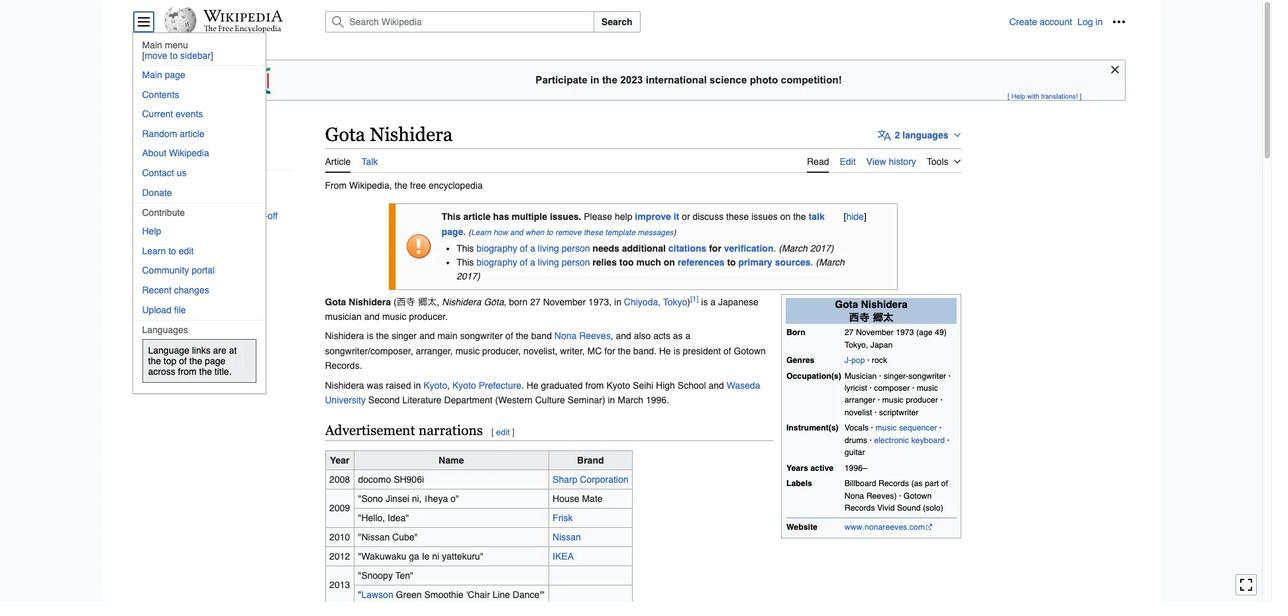 Task type: vqa. For each thing, say whether or not it's contained in the screenshot.
"AMERICAN" for American
no



Task type: locate. For each thing, give the bounding box(es) containing it.
1 horizontal spatial edit
[[496, 428, 510, 438]]

0 vertical spatial this
[[442, 212, 461, 222]]

'chair
[[466, 590, 490, 600]]

november inside gota nishidera ( 西寺 郷太 , nishidera gōta , born 27 november 1973, in chiyoda, tokyo ) [1]
[[543, 297, 586, 307]]

march right sources at the right top of page
[[819, 257, 845, 268]]

radio
[[137, 259, 161, 269]]

0 vertical spatial 2017
[[810, 243, 831, 254]]

narrations down (top) link
[[199, 192, 240, 203]]

languages
[[903, 130, 949, 140]]

1 horizontal spatial narrations
[[419, 423, 483, 439]]

0 vertical spatial records
[[879, 479, 909, 489]]

records inside billboard records (as part of nona reeves)
[[879, 479, 909, 489]]

in right log
[[1096, 17, 1103, 27]]

0 vertical spatial article
[[180, 128, 205, 139]]

participate in the 2023 international science photo competition!
[[536, 74, 842, 85]]

1 horizontal spatial page
[[205, 356, 226, 367]]

( right sources at the right top of page
[[816, 257, 819, 268]]

for right mc
[[605, 346, 615, 356]]

competition!
[[781, 74, 842, 85]]

main
[[438, 331, 458, 342]]

in right participate
[[591, 74, 600, 85]]

main
[[142, 40, 162, 50], [142, 70, 162, 80]]

1 biography from the top
[[477, 243, 517, 254]]

music inside music sequencer drums
[[876, 424, 897, 433]]

changes
[[174, 285, 209, 296]]

talk
[[809, 212, 825, 222]]

1 vertical spatial biography of a living person link
[[477, 257, 590, 268]]

president
[[683, 346, 721, 356]]

1 horizontal spatial records
[[879, 479, 909, 489]]

or
[[682, 212, 690, 222]]

1 horizontal spatial songwriter
[[909, 372, 947, 381]]

2 biography of a living person link from the top
[[477, 257, 590, 268]]

1 vertical spatial gotown
[[904, 492, 932, 501]]

0 horizontal spatial help
[[142, 226, 161, 237]]

, left also
[[611, 331, 613, 342]]

music down nishidera is the singer and main songwriter of the band nona reeves
[[456, 346, 480, 356]]

musician
[[845, 372, 877, 381]]

corporation
[[580, 475, 629, 485]]

free
[[410, 180, 426, 191]]

contents down main page
[[142, 89, 179, 100]]

second
[[368, 395, 400, 406]]

2008
[[329, 475, 350, 485]]

1 vertical spatial narrations
[[419, 423, 483, 439]]

personal tools navigation
[[1010, 11, 1130, 32]]

the left band.
[[618, 346, 631, 356]]

1 vertical spatial advertisement narrations
[[325, 423, 483, 439]]

2 person from the top
[[562, 257, 590, 268]]

links for language
[[192, 345, 211, 356]]

0 horizontal spatial on
[[664, 257, 675, 268]]

from
[[325, 180, 347, 191]]

records up reeves)
[[879, 479, 909, 489]]

0 vertical spatial for
[[709, 243, 722, 254]]

for
[[709, 243, 722, 254], [605, 346, 615, 356]]

kyoto left seihi
[[607, 380, 630, 391]]

narrations up name
[[419, 423, 483, 439]]

wikipedia
[[169, 148, 209, 159]]

0 horizontal spatial 27
[[530, 297, 541, 307]]

2017 up gota nishidera ( 西寺 郷太 , nishidera gōta , born 27 november 1973, in chiyoda, tokyo ) [1]
[[457, 271, 477, 282]]

a
[[530, 243, 536, 254], [530, 257, 536, 268], [711, 297, 716, 307], [686, 331, 691, 342]]

0 horizontal spatial november
[[543, 297, 586, 307]]

1 horizontal spatial on
[[781, 212, 791, 222]]

languages
[[142, 325, 188, 335]]

part
[[925, 479, 939, 489]]

november up japan
[[856, 328, 894, 337]]

27
[[530, 297, 541, 307], [845, 328, 854, 337]]

music up producer
[[917, 384, 938, 393]]

nona inside billboard records (as part of nona reeves)
[[845, 492, 864, 501]]

gota nishidera ( 西寺 郷太 , nishidera gōta , born 27 november 1973, in chiyoda, tokyo ) [1]
[[325, 294, 699, 307]]

0 horizontal spatial [
[[492, 428, 494, 438]]

born
[[787, 328, 806, 337]]

kyoto prefecture link
[[453, 380, 522, 391]]

2 vertical spatial this
[[457, 257, 474, 268]]

singer-songwriter lyricist
[[845, 372, 947, 393]]

0 horizontal spatial from
[[178, 367, 197, 377]]

1 horizontal spatial ]
[[1080, 92, 1082, 100]]

records for (as
[[879, 479, 909, 489]]

and for how
[[510, 228, 523, 237]]

to inside . ( learn how and when to remove these template messages )
[[547, 228, 553, 237]]

1 horizontal spatial 2017
[[810, 243, 831, 254]]

( inside gota nishidera ( 西寺 郷太 , nishidera gōta , born 27 november 1973, in chiyoda, tokyo ) [1]
[[394, 297, 397, 307]]

music up electronic
[[876, 424, 897, 433]]

0 horizontal spatial advertisement
[[137, 192, 196, 203]]

郷太 inside the gota nishidera 西寺 郷太
[[873, 312, 894, 323]]

producer.
[[409, 312, 448, 322]]

main left menu
[[142, 40, 162, 50]]

gota inside gota nishidera ( 西寺 郷太 , nishidera gōta , born 27 november 1973, in chiyoda, tokyo ) [1]
[[325, 297, 346, 307]]

0 horizontal spatial he
[[527, 380, 539, 391]]

march down seihi
[[618, 395, 644, 406]]

music for music sequencer drums
[[876, 424, 897, 433]]

2 horizontal spatial is
[[701, 297, 708, 307]]

Search Wikipedia search field
[[325, 11, 594, 32]]

0 vertical spatial is
[[701, 297, 708, 307]]

( left the how
[[469, 228, 471, 237]]

and inside , and also acts as a songwriter/composer, arranger, music producer, novelist, writer, mc for the band. he is president of gotown records.
[[616, 331, 632, 342]]

3 kyoto from the left
[[607, 380, 630, 391]]

these inside . ( learn how and when to remove these template messages )
[[584, 228, 603, 237]]

1 vertical spatial records
[[845, 504, 875, 513]]

songwriter up producer
[[909, 372, 947, 381]]

0 vertical spatial narrations
[[199, 192, 240, 203]]

] right translations!
[[1080, 92, 1082, 100]]

0 horizontal spatial kyoto
[[424, 380, 447, 391]]

living for relies
[[538, 257, 559, 268]]

1 biography of a living person link from the top
[[477, 243, 590, 254]]

links inside external links link
[[173, 352, 192, 362]]

this for this biography of a living person relies too much on references to primary sources .
[[457, 257, 474, 268]]

1 horizontal spatial learn
[[471, 228, 491, 237]]

kyoto up department
[[453, 380, 476, 391]]

on right much
[[664, 257, 675, 268]]

page down move to sidebar "button"
[[165, 70, 186, 80]]

page inside talk page
[[442, 226, 463, 237]]

person
[[562, 243, 590, 254], [562, 257, 590, 268]]

graduated
[[541, 380, 583, 391]]

1 horizontal spatial is
[[674, 346, 680, 356]]

learn to edit
[[142, 246, 194, 256]]

occupation(s)
[[787, 372, 842, 381]]

in up literature
[[414, 380, 421, 391]]

1 vertical spatial he
[[527, 380, 539, 391]]

contents
[[142, 89, 179, 100], [137, 155, 174, 165]]

1 vertical spatial 西寺
[[849, 312, 870, 323]]

drums
[[845, 436, 868, 445]]

view
[[867, 156, 887, 167]]

person down learn how and when to remove these template messages link
[[562, 243, 590, 254]]

records inside gotown records vivid sound (solo)
[[845, 504, 875, 513]]

the left top
[[148, 356, 161, 367]]

help up regular
[[142, 226, 161, 237]]

gotown up 'waseda'
[[734, 346, 766, 356]]

from up seminar)
[[586, 380, 604, 391]]

tokyo
[[663, 297, 688, 307]]

sequencer
[[899, 424, 938, 433]]

electronic keyboard link
[[874, 436, 945, 445]]

"hello,
[[358, 513, 385, 524]]

log in and more options image
[[1113, 15, 1126, 29]]

upload file
[[142, 305, 186, 315]]

article inside random article link
[[180, 128, 205, 139]]

1 vertical spatial 2017
[[457, 271, 477, 282]]

tv appearances, specials, one-off guest programmes link
[[137, 207, 292, 236]]

person for relies too much on
[[562, 257, 590, 268]]

gota for gota nishidera 西寺 郷太
[[835, 299, 859, 311]]

2 biography from the top
[[477, 257, 517, 268]]

on right issues
[[781, 212, 791, 222]]

music for music producer novelist
[[883, 396, 904, 405]]

0 vertical spatial main
[[142, 40, 162, 50]]

kyoto up literature
[[424, 380, 447, 391]]

advertisement narrations down literature
[[325, 423, 483, 439]]

singer-
[[884, 372, 909, 381]]

0 horizontal spatial advertisement narrations
[[137, 192, 240, 203]]

songwriter/composer,
[[325, 346, 413, 356]]

1 horizontal spatial from
[[586, 380, 604, 391]]

science
[[710, 74, 747, 85]]

links left the 'are'
[[192, 345, 211, 356]]

0 horizontal spatial hide
[[179, 155, 197, 165]]

hide inside dropdown button
[[847, 212, 864, 222]]

0 horizontal spatial gotown
[[734, 346, 766, 356]]

. down talk
[[811, 257, 814, 268]]

page
[[165, 70, 186, 80], [442, 226, 463, 237], [205, 356, 226, 367]]

year
[[330, 455, 350, 466]]

1 horizontal spatial 郷太
[[873, 312, 894, 323]]

0 vertical spatial biography of a living person link
[[477, 243, 590, 254]]

and inside is a japanese musician and music producer.
[[364, 312, 380, 322]]

links inside language links are at the top of the page across from the title.
[[192, 345, 211, 356]]

edit down '(western'
[[496, 428, 510, 438]]

1 vertical spatial page
[[442, 226, 463, 237]]

0 vertical spatial november
[[543, 297, 586, 307]]

advertisement up contribute
[[137, 192, 196, 203]]

music sequencer link
[[876, 424, 938, 433]]

he up second literature department (western culture seminar) in march 1996.
[[527, 380, 539, 391]]

西寺 up producer.
[[397, 297, 415, 307]]

1 horizontal spatial november
[[856, 328, 894, 337]]

novelist,
[[524, 346, 558, 356]]

1 vertical spatial living
[[538, 257, 559, 268]]

arranger
[[845, 396, 876, 405]]

gota up tokyo,
[[835, 299, 859, 311]]

1 vertical spatial these
[[584, 228, 603, 237]]

person left 'relies'
[[562, 257, 590, 268]]

1 horizontal spatial hide
[[847, 212, 864, 222]]

0 vertical spatial 郷太
[[418, 297, 437, 307]]

records up www in the bottom of the page
[[845, 504, 875, 513]]

docomo
[[358, 475, 391, 485]]

and left also
[[616, 331, 632, 342]]

to right the when
[[547, 228, 553, 237]]

0 horizontal spatial ]
[[512, 428, 515, 438]]

2 main from the top
[[142, 70, 162, 80]]

1 main from the top
[[142, 40, 162, 50]]

0 horizontal spatial page
[[165, 70, 186, 80]]

these left issues
[[726, 212, 749, 222]]

1 vertical spatial [
[[492, 428, 494, 438]]

西寺 up tokyo,
[[849, 312, 870, 323]]

hide up us
[[179, 155, 197, 165]]

in right seminar)
[[608, 395, 615, 406]]

view history link
[[867, 148, 917, 171]]

is right [1] link at the right of page
[[701, 297, 708, 307]]

0 vertical spatial programmes
[[162, 222, 214, 232]]

1 vertical spatial ]
[[512, 428, 515, 438]]

gota for gota nishidera
[[325, 124, 365, 145]]

electronic keyboard guitar
[[845, 436, 945, 458]]

hide image
[[1107, 62, 1123, 78]]

international
[[646, 74, 707, 85]]

in inside personal tools navigation
[[1096, 17, 1103, 27]]

name
[[439, 455, 464, 466]]

learn left the how
[[471, 228, 491, 237]]

issues.
[[550, 212, 582, 222]]

article left has
[[463, 212, 491, 222]]

primary
[[739, 257, 773, 268]]

[ left edit link
[[492, 428, 494, 438]]

advertisement narrations
[[137, 192, 240, 203], [325, 423, 483, 439]]

and
[[510, 228, 523, 237], [364, 312, 380, 322], [419, 331, 435, 342], [616, 331, 632, 342], [709, 380, 724, 391]]

and inside . ( learn how and when to remove these template messages )
[[510, 228, 523, 237]]

nishidera up 1973
[[861, 299, 908, 311]]

nishidera inside the gota nishidera 西寺 郷太
[[861, 299, 908, 311]]

keyboard
[[912, 436, 945, 445]]

1 person from the top
[[562, 243, 590, 254]]

0 vertical spatial 27
[[530, 297, 541, 307]]

on
[[781, 212, 791, 222], [664, 257, 675, 268]]

advertisement narrations up appearances,
[[137, 192, 240, 203]]

search
[[602, 17, 633, 27]]

learn inside . ( learn how and when to remove these template messages )
[[471, 228, 491, 237]]

, inside , and also acts as a songwriter/composer, arranger, music producer, novelist, writer, mc for the band. he is president of gotown records.
[[611, 331, 613, 342]]

programmes up appearances
[[172, 240, 224, 251]]

hide right talk
[[847, 212, 864, 222]]

help left "with"
[[1012, 92, 1026, 100]]

0 horizontal spatial songwriter
[[460, 331, 503, 342]]

kyoto
[[424, 380, 447, 391], [453, 380, 476, 391], [607, 380, 630, 391]]

1 vertical spatial songwriter
[[909, 372, 947, 381]]

27 inside 27 november 1973 (age 49) tokyo, japan
[[845, 328, 854, 337]]

27 up tokyo,
[[845, 328, 854, 337]]

0 vertical spatial edit
[[179, 246, 194, 256]]

contents up contact
[[137, 155, 174, 165]]

nona down billboard
[[845, 492, 864, 501]]

dance'"
[[513, 590, 545, 600]]

1 living from the top
[[538, 243, 559, 254]]

appearances
[[164, 259, 217, 269]]

talk
[[361, 156, 378, 167]]

( up singer
[[394, 297, 397, 307]]

narrations
[[199, 192, 240, 203], [419, 423, 483, 439]]

edit up appearances
[[179, 246, 194, 256]]

0 vertical spatial person
[[562, 243, 590, 254]]

1 horizontal spatial gotown
[[904, 492, 932, 501]]

gotown down (as
[[904, 492, 932, 501]]

1 vertical spatial 郷太
[[873, 312, 894, 323]]

, up producer.
[[437, 297, 440, 307]]

programmes up regular programmes
[[162, 222, 214, 232]]

the left talk
[[794, 212, 806, 222]]

2 horizontal spatial march
[[819, 257, 845, 268]]

from inside language links are at the top of the page across from the title.
[[178, 367, 197, 377]]

and right the how
[[510, 228, 523, 237]]

page for talk page
[[442, 226, 463, 237]]

. ( learn how and when to remove these template messages )
[[463, 226, 676, 237]]

advertisement down second
[[325, 423, 415, 439]]

0 horizontal spatial records
[[845, 504, 875, 513]]

raised
[[386, 380, 411, 391]]

(as
[[912, 479, 923, 489]]

0 vertical spatial from
[[178, 367, 197, 377]]

main down "move"
[[142, 70, 162, 80]]

records for vivid
[[845, 504, 875, 513]]

article inside gota nishidera element
[[463, 212, 491, 222]]

1 vertical spatial november
[[856, 328, 894, 337]]

for up references link
[[709, 243, 722, 254]]

1 horizontal spatial he
[[659, 346, 671, 356]]

external
[[137, 352, 171, 362]]

0 vertical spatial contents
[[142, 89, 179, 100]]

1 vertical spatial biography
[[477, 257, 517, 268]]

1 vertical spatial person
[[562, 257, 590, 268]]

music down composer
[[883, 396, 904, 405]]

this
[[442, 212, 461, 222], [457, 243, 474, 254], [457, 257, 474, 268]]

1 vertical spatial advertisement
[[325, 423, 415, 439]]

2 living from the top
[[538, 257, 559, 268]]

culture
[[535, 395, 565, 406]]

郷太 up producer.
[[418, 297, 437, 307]]

gota
[[325, 124, 365, 145], [325, 297, 346, 307], [835, 299, 859, 311]]

0 vertical spatial page
[[165, 70, 186, 80]]

songwriter up producer,
[[460, 331, 503, 342]]

music inside music producer novelist
[[883, 396, 904, 405]]

2 horizontal spatial kyoto
[[607, 380, 630, 391]]

current events link
[[133, 105, 265, 123]]

person for needs additional
[[562, 243, 590, 254]]

march up sources at the right top of page
[[782, 243, 808, 254]]

too
[[620, 257, 634, 268]]

0 vertical spatial biography
[[477, 243, 517, 254]]

advertisement inside gota nishidera element
[[325, 423, 415, 439]]

0 vertical spatial he
[[659, 346, 671, 356]]

edit
[[840, 156, 856, 167]]

西寺 inside the gota nishidera 西寺 郷太
[[849, 312, 870, 323]]

main inside main menu move to sidebar
[[142, 40, 162, 50]]

0 horizontal spatial is
[[367, 331, 374, 342]]

cube"
[[392, 532, 418, 543]]

gota up article link
[[325, 124, 365, 145]]

0 vertical spatial learn
[[471, 228, 491, 237]]

in right 1973,
[[614, 297, 622, 307]]

] inside gota nishidera element
[[512, 428, 515, 438]]

and right musician on the bottom of the page
[[364, 312, 380, 322]]

living for needs
[[538, 243, 559, 254]]

participate in the 2023 international science photo competition! link
[[138, 60, 1125, 100]]

gota inside the gota nishidera 西寺 郷太
[[835, 299, 859, 311]]

hide button
[[177, 155, 199, 165]]

1 horizontal spatial kyoto
[[453, 380, 476, 391]]

0 vertical spatial 西寺
[[397, 297, 415, 307]]

[ inside gota nishidera element
[[492, 428, 494, 438]]

1996.
[[646, 395, 669, 406]]

1 vertical spatial from
[[586, 380, 604, 391]]

0 vertical spatial march
[[782, 243, 808, 254]]

1 vertical spatial main
[[142, 70, 162, 80]]

music inside music arranger
[[917, 384, 938, 393]]

these down please
[[584, 228, 603, 237]]

guitar
[[845, 448, 865, 458]]

and up the arranger,
[[419, 331, 435, 342]]

literature
[[402, 395, 442, 406]]

page left at
[[205, 356, 226, 367]]

2010
[[329, 532, 350, 543]]

1 horizontal spatial 27
[[845, 328, 854, 337]]

high
[[656, 380, 675, 391]]

27 right born
[[530, 297, 541, 307]]

november inside 27 november 1973 (age 49) tokyo, japan
[[856, 328, 894, 337]]

27 november 1973 (age 49) tokyo, japan
[[845, 328, 947, 350]]

nona up writer, on the left of page
[[555, 331, 577, 342]]

nishidera up university
[[325, 380, 364, 391]]

to
[[170, 50, 178, 61], [547, 228, 553, 237], [168, 246, 176, 256], [727, 257, 736, 268]]

narrations inside gota nishidera element
[[419, 423, 483, 439]]

advertisement
[[137, 192, 196, 203], [325, 423, 415, 439]]

0 horizontal spatial these
[[584, 228, 603, 237]]

Search search field
[[309, 11, 1010, 32]]

department
[[444, 395, 493, 406]]

this for this biography of a living person needs additional citations for verification . ( march 2017 )
[[457, 243, 474, 254]]

1 horizontal spatial article
[[463, 212, 491, 222]]

0 horizontal spatial article
[[180, 128, 205, 139]]

1996–
[[845, 464, 868, 473]]

music up singer
[[382, 312, 407, 322]]

2 kyoto from the left
[[453, 380, 476, 391]]

from right top
[[178, 367, 197, 377]]

1 horizontal spatial advertisement
[[325, 423, 415, 439]]

advertisement narrations link
[[137, 188, 292, 207]]

fullscreen image
[[1240, 579, 1253, 592]]

learn up the radio
[[142, 246, 166, 256]]



Task type: describe. For each thing, give the bounding box(es) containing it.
wikipedia image
[[203, 10, 283, 22]]

improve
[[635, 212, 671, 222]]

electronic
[[874, 436, 909, 445]]

books
[[137, 277, 163, 288]]

article link
[[325, 148, 351, 173]]

main page link
[[133, 66, 265, 84]]

edit inside gota nishidera element
[[496, 428, 510, 438]]

help
[[615, 212, 633, 222]]

brand
[[577, 455, 604, 466]]

for inside , and also acts as a songwriter/composer, arranger, music producer, novelist, writer, mc for the band. he is president of gotown records.
[[605, 346, 615, 356]]

to down verification on the top right
[[727, 257, 736, 268]]

2017 inside march 2017
[[457, 271, 477, 282]]

main for main menu move to sidebar
[[142, 40, 162, 50]]

of inside language links are at the top of the page across from the title.
[[179, 356, 187, 367]]

article
[[325, 156, 351, 167]]

music for music arranger
[[917, 384, 938, 393]]

[ for [ help with translations! ]
[[1008, 92, 1010, 100]]

japan
[[871, 340, 893, 350]]

writer,
[[560, 346, 585, 356]]

biography for this biography of a living person relies too much on references to primary sources .
[[477, 257, 517, 268]]

additional
[[622, 243, 666, 254]]

green
[[396, 590, 422, 600]]

gota for gota nishidera ( 西寺 郷太 , nishidera gōta , born 27 november 1973, in chiyoda, tokyo ) [1]
[[325, 297, 346, 307]]

banner logo image
[[155, 67, 270, 94]]

nishidera up musician on the bottom of the page
[[349, 297, 391, 307]]

0 vertical spatial songwriter
[[460, 331, 503, 342]]

1 vertical spatial on
[[664, 257, 675, 268]]

"hello, idea"
[[358, 513, 409, 524]]

wikipedia,
[[349, 180, 392, 191]]

( up primary sources link
[[779, 243, 782, 254]]

biography of a living person link for needs
[[477, 243, 590, 254]]

article for random
[[180, 128, 205, 139]]

0 horizontal spatial march
[[618, 395, 644, 406]]

view history
[[867, 156, 917, 167]]

he inside , and also acts as a songwriter/composer, arranger, music producer, novelist, writer, mc for the band. he is president of gotown records.
[[659, 346, 671, 356]]

the left band
[[516, 331, 529, 342]]

reeves)
[[867, 492, 897, 501]]

search button
[[594, 11, 641, 32]]

gotown inside , and also acts as a songwriter/composer, arranger, music producer, novelist, writer, mc for the band. he is president of gotown records.
[[734, 346, 766, 356]]

to inside main menu move to sidebar
[[170, 50, 178, 61]]

1 horizontal spatial march
[[782, 243, 808, 254]]

article for this
[[463, 212, 491, 222]]

27 inside gota nishidera ( 西寺 郷太 , nishidera gōta , born 27 november 1973, in chiyoda, tokyo ) [1]
[[530, 297, 541, 307]]

郷太 inside gota nishidera ( 西寺 郷太 , nishidera gōta , born 27 november 1973, in chiyoda, tokyo ) [1]
[[418, 297, 437, 307]]

music inside , and also acts as a songwriter/composer, arranger, music producer, novelist, writer, mc for the band. he is president of gotown records.
[[456, 346, 480, 356]]

smoothie
[[424, 590, 464, 600]]

links for external
[[173, 352, 192, 362]]

contents for contents
[[142, 89, 179, 100]]

genres
[[787, 356, 815, 365]]

"sono jinsei ni, īheya o"
[[358, 494, 459, 504]]

and right the school
[[709, 380, 724, 391]]

nishidera up talk link
[[370, 124, 453, 145]]

programmes inside tv appearances, specials, one-off guest programmes
[[162, 222, 214, 232]]

guest
[[137, 222, 160, 232]]

nissan
[[553, 532, 581, 543]]

) inside . ( learn how and when to remove these template messages )
[[674, 228, 676, 237]]

the right top
[[189, 356, 202, 367]]

vivid
[[878, 504, 895, 513]]

arranger,
[[416, 346, 453, 356]]

external links link
[[137, 348, 292, 366]]

us
[[177, 168, 187, 178]]

. up primary sources link
[[774, 243, 776, 254]]

) inside gota nishidera ( 西寺 郷太 , nishidera gōta , born 27 november 1973, in chiyoda, tokyo ) [1]
[[688, 297, 691, 307]]

nishidera left the gōta
[[442, 297, 481, 307]]

specials,
[[210, 211, 246, 222]]

to up radio appearances
[[168, 246, 176, 256]]

music producer novelist
[[845, 396, 938, 418]]

contents for contents hide
[[137, 155, 174, 165]]

0 vertical spatial ]
[[1080, 92, 1082, 100]]

learn to edit link
[[133, 242, 265, 260]]

the left free at the top
[[395, 180, 408, 191]]

[ help with translations! ]
[[1008, 92, 1082, 100]]

the left 2023
[[602, 74, 618, 85]]

a inside , and also acts as a songwriter/composer, arranger, music producer, novelist, writer, mc for the band. he is president of gotown records.
[[686, 331, 691, 342]]

0 vertical spatial advertisement narrations
[[137, 192, 240, 203]]

advertisement narrations inside gota nishidera element
[[325, 423, 483, 439]]

this biography of a living person relies too much on references to primary sources .
[[457, 257, 814, 268]]

menu image
[[137, 15, 150, 29]]

and for musician
[[364, 312, 380, 322]]

vocals
[[845, 424, 869, 433]]

1 vertical spatial learn
[[142, 246, 166, 256]]

gotown records vivid sound (solo)
[[845, 492, 944, 513]]

recent
[[142, 285, 172, 296]]

website
[[787, 523, 818, 532]]

reeves
[[579, 331, 611, 342]]

1 vertical spatial programmes
[[172, 240, 224, 251]]

references
[[137, 333, 184, 344]]

nishidera down musician on the bottom of the page
[[325, 331, 364, 342]]

page for main page
[[165, 70, 186, 80]]

0 vertical spatial hide
[[179, 155, 197, 165]]

main for main page
[[142, 70, 162, 80]]

. up second literature department (western culture seminar) in march 1996.
[[522, 380, 524, 391]]

2
[[895, 130, 900, 140]]

donate link
[[133, 183, 265, 202]]

upload file link
[[133, 301, 265, 319]]

gota nishidera element
[[325, 173, 961, 602]]

biography for this biography of a living person needs additional citations for verification . ( march 2017 )
[[477, 243, 517, 254]]

is a japanese musician and music producer.
[[325, 297, 759, 322]]

(top) link
[[137, 170, 301, 188]]

needs
[[593, 243, 620, 254]]

is inside is a japanese musician and music producer.
[[701, 297, 708, 307]]

nona reeves link
[[555, 331, 611, 342]]

songwriter inside singer-songwriter lyricist
[[909, 372, 947, 381]]

years
[[787, 464, 809, 473]]

top
[[164, 356, 177, 367]]

as
[[673, 331, 683, 342]]

sharp corporation link
[[553, 475, 629, 485]]

sources
[[775, 257, 811, 268]]

"snoopy ten"
[[358, 571, 414, 581]]

0 vertical spatial help
[[1012, 92, 1026, 100]]

pop
[[852, 356, 865, 365]]

regular programmes link
[[137, 236, 292, 255]]

producer,
[[482, 346, 521, 356]]

biography of a living person link for relies
[[477, 257, 590, 268]]

kyoto link
[[424, 380, 447, 391]]

gota nishidera main content
[[320, 117, 1126, 602]]

community
[[142, 265, 189, 276]]

talk page link
[[442, 212, 825, 237]]

the inside , and also acts as a songwriter/composer, arranger, music producer, novelist, writer, mc for the band. he is president of gotown records.
[[618, 346, 631, 356]]

title.
[[215, 367, 232, 377]]

of inside , and also acts as a songwriter/composer, arranger, music producer, novelist, writer, mc for the band. he is president of gotown records.
[[724, 346, 732, 356]]

1 kyoto from the left
[[424, 380, 447, 391]]

0 vertical spatial advertisement
[[137, 192, 196, 203]]

chiyoda, tokyo link
[[624, 297, 688, 307]]

[1]
[[691, 294, 699, 304]]

"nissan
[[358, 532, 390, 543]]

is inside , and also acts as a songwriter/composer, arranger, music producer, novelist, writer, mc for the band. he is president of gotown records.
[[674, 346, 680, 356]]

[ for [ edit ]
[[492, 428, 494, 438]]

西寺 inside gota nishidera ( 西寺 郷太 , nishidera gōta , born 27 november 1973, in chiyoda, tokyo ) [1]
[[397, 297, 415, 307]]

. left the how
[[463, 226, 466, 237]]

a inside is a japanese musician and music producer.
[[711, 297, 716, 307]]

"snoopy
[[358, 571, 393, 581]]

1 vertical spatial is
[[367, 331, 374, 342]]

language progressive image
[[878, 128, 891, 142]]

citations link
[[669, 243, 707, 254]]

0 horizontal spatial edit
[[179, 246, 194, 256]]

the free encyclopedia image
[[204, 25, 282, 34]]

page inside language links are at the top of the page across from the title.
[[205, 356, 226, 367]]

this for this article has multiple issues. please help improve it or discuss these issues on the
[[442, 212, 461, 222]]

( inside . ( learn how and when to remove these template messages )
[[469, 228, 471, 237]]

j-pop link
[[845, 356, 865, 365]]

(top)
[[137, 174, 159, 185]]

www
[[845, 523, 863, 532]]

(age 49)
[[917, 328, 947, 337]]

waseda university link
[[325, 380, 761, 406]]

in inside gota nishidera ( 西寺 郷太 , nishidera gōta , born 27 november 1973, in chiyoda, tokyo ) [1]
[[614, 297, 622, 307]]

nissan link
[[553, 532, 581, 543]]

music inside is a japanese musician and music producer.
[[382, 312, 407, 322]]

the up songwriter/composer,
[[376, 331, 389, 342]]

contents hide
[[137, 155, 197, 165]]

[ edit ]
[[492, 428, 515, 438]]

gotown inside gotown records vivid sound (solo)
[[904, 492, 932, 501]]

composer
[[874, 384, 910, 393]]

create
[[1010, 17, 1038, 27]]

ten"
[[395, 571, 414, 581]]

references link
[[678, 257, 725, 268]]

gōta
[[484, 297, 504, 307]]

contact
[[142, 168, 174, 178]]

with
[[1028, 92, 1040, 100]]

from inside gota nishidera element
[[586, 380, 604, 391]]

account
[[1040, 17, 1073, 27]]

lyricist
[[845, 384, 868, 393]]

at
[[229, 345, 237, 356]]

mc
[[588, 346, 602, 356]]

frisk
[[553, 513, 573, 524]]

and for singer
[[419, 331, 435, 342]]

2023
[[621, 74, 643, 85]]

"sono
[[358, 494, 383, 504]]

, left born
[[504, 297, 507, 307]]

0 vertical spatial on
[[781, 212, 791, 222]]

the down external links link
[[199, 367, 212, 377]]

1 vertical spatial help
[[142, 226, 161, 237]]

active
[[811, 464, 834, 473]]

0 vertical spatial these
[[726, 212, 749, 222]]

narrations inside advertisement narrations link
[[199, 192, 240, 203]]

of inside billboard records (as part of nona reeves)
[[942, 479, 948, 489]]

references link
[[137, 329, 292, 348]]

menu
[[165, 40, 188, 50]]

off
[[267, 211, 278, 222]]

j-pop
[[845, 356, 865, 365]]

0 vertical spatial nona
[[555, 331, 577, 342]]

march inside march 2017
[[819, 257, 845, 268]]

, up department
[[447, 380, 450, 391]]

prefecture
[[479, 380, 522, 391]]



